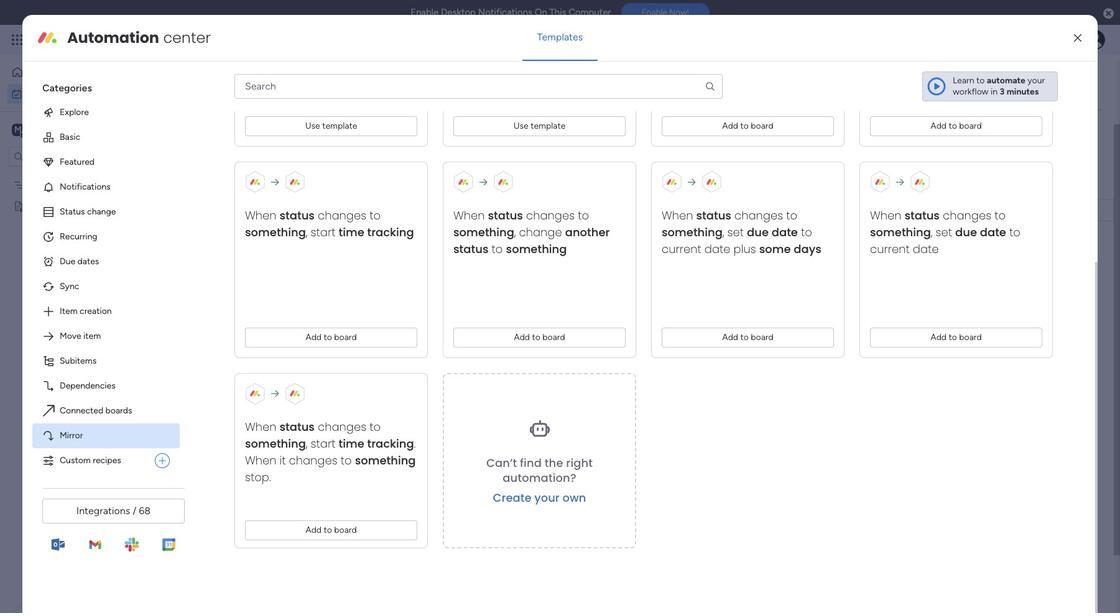 Task type: locate. For each thing, give the bounding box(es) containing it.
1 vertical spatial 0
[[249, 385, 255, 396]]

0 horizontal spatial set
[[728, 224, 744, 240]]

0 horizontal spatial change
[[87, 206, 116, 217]]

0 vertical spatial work
[[101, 32, 123, 47]]

work inside button
[[41, 88, 60, 99]]

working on it
[[957, 205, 1009, 216]]

minutes
[[1007, 86, 1039, 97]]

1 use template from the left
[[305, 120, 357, 131]]

board
[[751, 120, 774, 131], [959, 120, 982, 131], [334, 332, 357, 343], [543, 332, 565, 343], [751, 332, 774, 343], [959, 332, 982, 343], [334, 525, 357, 536]]

when
[[245, 207, 276, 223], [454, 207, 485, 223], [662, 207, 693, 223], [870, 207, 902, 223], [245, 419, 276, 435], [245, 453, 276, 468]]

work
[[101, 32, 123, 47], [41, 88, 60, 99]]

week up next week / 0 items
[[235, 292, 264, 307]]

0 vertical spatial marketing plan
[[29, 179, 87, 190]]

1 horizontal spatial when status changes to something , set due date
[[870, 207, 1007, 240]]

0 vertical spatial when status changes to something , start time tracking
[[245, 207, 414, 240]]

/ right 'today'
[[248, 247, 253, 263]]

0 vertical spatial 0
[[278, 340, 284, 351]]

add to board button for . when it changes to
[[245, 521, 417, 541]]

/ left 1
[[272, 180, 278, 195]]

dates right the due
[[77, 256, 99, 267]]

0 horizontal spatial marketing plan
[[29, 179, 87, 190]]

it right on
[[1004, 205, 1009, 216]]

work up explore
[[41, 88, 60, 99]]

1 horizontal spatial plan
[[698, 206, 714, 216]]

1 horizontal spatial it
[[1004, 205, 1009, 216]]

1 horizontal spatial 0
[[278, 340, 284, 351]]

2 start from the top
[[311, 436, 336, 452]]

plus
[[734, 241, 756, 257]]

mirror
[[60, 430, 83, 441]]

some days
[[759, 241, 822, 257]]

tracking
[[367, 224, 414, 240], [367, 436, 414, 452]]

my
[[187, 72, 215, 100], [27, 88, 39, 99]]

something inside something stop.
[[355, 453, 416, 468]]

2 when status changes to something , start time tracking from the top
[[245, 419, 414, 452]]

your down automation?
[[534, 490, 560, 506]]

to inside . when it changes to
[[341, 453, 352, 468]]

use template button
[[245, 116, 417, 136], [454, 116, 626, 136]]

select product image
[[11, 34, 24, 46]]

2 current from the left
[[870, 241, 910, 257]]

automation?
[[503, 470, 576, 486]]

change
[[87, 206, 116, 217], [519, 224, 562, 240]]

1 horizontal spatial use
[[514, 120, 529, 131]]

0 horizontal spatial dates
[[77, 256, 99, 267]]

your inside can't find the right automation? create your own
[[534, 490, 560, 506]]

status right a
[[280, 419, 315, 435]]

this up another
[[560, 207, 575, 216]]

your up the minutes on the top right of the page
[[1028, 75, 1045, 86]]

status up the 'another status'
[[488, 207, 523, 223]]

1 horizontal spatial item
[[287, 184, 304, 194]]

1 current from the left
[[662, 241, 702, 257]]

1 horizontal spatial my
[[187, 72, 215, 100]]

add to board for to current date plus
[[722, 332, 774, 343]]

to inside 'to current date'
[[1010, 224, 1021, 240]]

work
[[220, 72, 270, 100]]

nov 9
[[885, 206, 907, 215]]

management
[[125, 32, 193, 47]]

connected boards option
[[32, 399, 180, 424]]

1 horizontal spatial notifications
[[478, 7, 533, 18]]

something down marketing plan link
[[662, 224, 723, 240]]

0 vertical spatial your
[[1028, 75, 1045, 86]]

plan down featured
[[70, 179, 87, 190]]

my for my work
[[27, 88, 39, 99]]

status down board
[[696, 207, 732, 223]]

week up another
[[576, 207, 595, 216]]

workflow
[[953, 86, 989, 97]]

create
[[493, 490, 532, 506]]

add to board
[[722, 120, 774, 131], [931, 120, 982, 131], [306, 332, 357, 343], [514, 332, 565, 343], [722, 332, 774, 343], [931, 332, 982, 343], [306, 525, 357, 536]]

0 right later
[[249, 385, 255, 396]]

status
[[280, 207, 315, 223], [488, 207, 523, 223], [696, 207, 732, 223], [905, 207, 940, 223], [454, 241, 489, 257], [280, 419, 315, 435]]

my inside button
[[27, 88, 39, 99]]

1 horizontal spatial change
[[519, 224, 562, 240]]

something down .
[[355, 453, 416, 468]]

it inside . when it changes to
[[280, 453, 286, 468]]

to
[[977, 75, 985, 86], [741, 120, 749, 131], [949, 120, 957, 131], [370, 207, 381, 223], [578, 207, 589, 223], [786, 207, 798, 223], [995, 207, 1006, 223], [801, 224, 812, 240], [1010, 224, 1021, 240], [492, 241, 503, 257], [324, 332, 332, 343], [532, 332, 541, 343], [741, 332, 749, 343], [949, 332, 957, 343], [370, 419, 381, 435], [341, 453, 352, 468], [324, 525, 332, 536]]

date inside 'to current date'
[[913, 241, 939, 257]]

1 vertical spatial start
[[311, 436, 336, 452]]

1 vertical spatial notifications
[[60, 182, 110, 192]]

0 vertical spatial change
[[87, 206, 116, 217]]

1 due from the left
[[747, 224, 769, 240]]

None search field
[[235, 74, 723, 99]]

boards
[[106, 406, 132, 416]]

add for to
[[514, 332, 530, 343]]

custom recipes option
[[32, 448, 150, 473]]

mirror option
[[32, 424, 180, 448]]

lottie animation image
[[0, 488, 159, 613]]

plan down board
[[698, 206, 714, 216]]

kendall parks image
[[1086, 30, 1105, 50]]

workspace selection element
[[12, 122, 104, 138]]

option
[[0, 174, 159, 176]]

my left 'work'
[[187, 72, 215, 100]]

template for 2nd use template button from left
[[531, 120, 566, 131]]

can't find the right automation? create your own
[[486, 455, 593, 506]]

something inside when status changes to something , change
[[454, 224, 514, 240]]

work right monday
[[101, 32, 123, 47]]

0 horizontal spatial due
[[747, 224, 769, 240]]

marketing
[[29, 179, 68, 190], [657, 206, 696, 216]]

0 horizontal spatial enable
[[411, 7, 439, 18]]

0 up something stop.
[[305, 430, 311, 440]]

my work button
[[7, 84, 134, 104]]

0 vertical spatial time
[[339, 224, 364, 240]]

items
[[370, 129, 392, 139], [286, 340, 307, 351], [257, 385, 278, 396], [313, 430, 334, 440]]

enable for enable desktop notifications on this computer
[[411, 7, 439, 18]]

when status changes to something , start time tracking up something stop.
[[245, 419, 414, 452]]

something up the to something
[[454, 224, 514, 240]]

1
[[281, 184, 284, 194]]

item right the move
[[83, 331, 101, 341]]

1 tracking from the top
[[367, 224, 414, 240]]

1 vertical spatial your
[[534, 490, 560, 506]]

this week
[[560, 207, 595, 216]]

. when it changes to
[[245, 436, 416, 468]]

1 horizontal spatial set
[[936, 224, 952, 240]]

add for to current date
[[931, 332, 947, 343]]

recurring option
[[32, 225, 180, 249]]

0 horizontal spatial work
[[41, 88, 60, 99]]

current inside 'to current date'
[[870, 241, 910, 257]]

without
[[210, 426, 254, 442]]

1 set from the left
[[728, 224, 744, 240]]

item inside past dates / 1 item
[[287, 184, 304, 194]]

private board image
[[13, 200, 25, 212]]

1 horizontal spatial template
[[531, 120, 566, 131]]

today
[[210, 247, 245, 263]]

your inside your workflow in
[[1028, 75, 1045, 86]]

current inside to current date plus
[[662, 241, 702, 257]]

2 vertical spatial this
[[210, 292, 232, 307]]

1 horizontal spatial due
[[956, 224, 977, 240]]

0 horizontal spatial use template button
[[245, 116, 417, 136]]

0 horizontal spatial plan
[[70, 179, 87, 190]]

1 horizontal spatial use template button
[[454, 116, 626, 136]]

0 horizontal spatial marketing
[[29, 179, 68, 190]]

dates inside option
[[77, 256, 99, 267]]

dapulse close image
[[1104, 7, 1114, 20]]

plan
[[70, 179, 87, 190], [698, 206, 714, 216]]

list box
[[0, 172, 159, 384]]

item
[[287, 184, 304, 194], [83, 331, 101, 341]]

0 horizontal spatial 0
[[249, 385, 255, 396]]

when status changes to something , start time tracking down 1
[[245, 207, 414, 240]]

0 horizontal spatial current
[[662, 241, 702, 257]]

when status changes to something , set due date
[[662, 207, 798, 240], [870, 207, 1007, 240]]

0 inside next week / 0 items
[[278, 340, 284, 351]]

2 use template from the left
[[514, 120, 566, 131]]

basic option
[[32, 125, 180, 150]]

1 vertical spatial week
[[235, 292, 264, 307]]

board for to current date plus
[[751, 332, 774, 343]]

this up the next
[[210, 292, 232, 307]]

nov
[[885, 206, 900, 215]]

on
[[535, 7, 547, 18]]

0 horizontal spatial item
[[83, 331, 101, 341]]

/ up next week / 0 items
[[267, 292, 273, 307]]

due up plus
[[747, 224, 769, 240]]

notifications left on
[[478, 7, 533, 18]]

change inside status change option
[[87, 206, 116, 217]]

status change option
[[32, 200, 180, 225]]

2 horizontal spatial 0
[[305, 430, 311, 440]]

enable inside button
[[642, 8, 667, 18]]

marketing plan
[[29, 179, 87, 190], [657, 206, 714, 216]]

hide
[[328, 129, 346, 139]]

0 vertical spatial notifications
[[478, 7, 533, 18]]

current down nov
[[870, 241, 910, 257]]

add to board button for to
[[454, 328, 626, 348]]

item right 1
[[287, 184, 304, 194]]

week
[[576, 207, 595, 216], [235, 292, 264, 307], [237, 337, 267, 352]]

2 vertical spatial 0
[[305, 430, 311, 440]]

0 horizontal spatial use template
[[305, 120, 357, 131]]

1 vertical spatial marketing plan
[[657, 206, 714, 216]]

notes
[[29, 201, 53, 211]]

status inside when status changes to something , change
[[488, 207, 523, 223]]

right
[[566, 455, 593, 471]]

0 up later / 0 items
[[278, 340, 284, 351]]

add for to current date plus
[[722, 332, 738, 343]]

current
[[662, 241, 702, 257], [870, 241, 910, 257]]

enable left desktop
[[411, 7, 439, 18]]

enable left now!
[[642, 8, 667, 18]]

current down marketing plan link
[[662, 241, 702, 257]]

add to board for to current date
[[931, 332, 982, 343]]

/ right the next
[[269, 337, 275, 352]]

marketing plan inside marketing plan link
[[657, 206, 714, 216]]

sync option
[[32, 274, 180, 299]]

item inside option
[[83, 331, 101, 341]]

1 vertical spatial time
[[339, 436, 364, 452]]

1 vertical spatial dates
[[77, 256, 99, 267]]

change down notifications option on the top of page
[[87, 206, 116, 217]]

1 vertical spatial change
[[519, 224, 562, 240]]

None search field
[[184, 124, 300, 144]]

connected
[[60, 406, 103, 416]]

this for this week
[[560, 207, 575, 216]]

0 vertical spatial start
[[311, 224, 336, 240]]

use right search image in the top left of the page
[[305, 120, 320, 131]]

date inside to current date plus
[[705, 241, 731, 257]]

change up the to something
[[519, 224, 562, 240]]

marketing plan down board
[[657, 206, 714, 216]]

2 template from the left
[[531, 120, 566, 131]]

0 horizontal spatial notifications
[[60, 182, 110, 192]]

1 horizontal spatial dates
[[237, 180, 269, 195]]

68
[[139, 505, 151, 517]]

add to board for when status changes to something , start time tracking
[[306, 332, 357, 343]]

date for to current date plus
[[705, 241, 731, 257]]

set
[[728, 224, 744, 240], [936, 224, 952, 240]]

1 vertical spatial plan
[[698, 206, 714, 216]]

2 vertical spatial week
[[237, 337, 267, 352]]

add to board for . when it changes to
[[306, 525, 357, 536]]

dates left 1
[[237, 180, 269, 195]]

1 horizontal spatial current
[[870, 241, 910, 257]]

status down when status changes to something , change
[[454, 241, 489, 257]]

0 vertical spatial it
[[1004, 205, 1009, 216]]

0 vertical spatial item
[[287, 184, 304, 194]]

notifications
[[478, 7, 533, 18], [60, 182, 110, 192]]

this
[[550, 7, 566, 18], [560, 207, 575, 216], [210, 292, 232, 307]]

dependencies
[[60, 381, 115, 391]]

marketing plan up notes
[[29, 179, 87, 190]]

move item
[[60, 331, 101, 341]]

this right on
[[550, 7, 566, 18]]

0 horizontal spatial use
[[305, 120, 320, 131]]

1 horizontal spatial use template
[[514, 120, 566, 131]]

1 vertical spatial this
[[560, 207, 575, 216]]

1 vertical spatial tracking
[[367, 436, 414, 452]]

due down working
[[956, 224, 977, 240]]

template
[[322, 120, 357, 131], [531, 120, 566, 131]]

it down without a date / 0 items
[[280, 453, 286, 468]]

something down 1
[[245, 224, 306, 240]]

in
[[991, 86, 998, 97]]

item creation option
[[32, 299, 180, 324]]

explore option
[[32, 100, 180, 125]]

1 vertical spatial item
[[83, 331, 101, 341]]

Filter dashboard by text search field
[[184, 124, 300, 144]]

1 template from the left
[[322, 120, 357, 131]]

/ inside integrations / 68 "button"
[[133, 505, 136, 517]]

1 horizontal spatial work
[[101, 32, 123, 47]]

0 vertical spatial dates
[[237, 180, 269, 195]]

featured option
[[32, 150, 180, 175]]

1 vertical spatial work
[[41, 88, 60, 99]]

start
[[311, 224, 336, 240], [311, 436, 336, 452]]

notifications up status change
[[60, 182, 110, 192]]

week right the next
[[237, 337, 267, 352]]

2 use template button from the left
[[454, 116, 626, 136]]

automation  center image
[[37, 28, 57, 48]]

0 horizontal spatial it
[[280, 453, 286, 468]]

1 horizontal spatial enable
[[642, 8, 667, 18]]

categories list box
[[32, 71, 190, 473]]

something down when status changes to something , change
[[506, 241, 567, 257]]

subitems option
[[32, 349, 180, 374]]

0 vertical spatial tracking
[[367, 224, 414, 240]]

current for to current date
[[870, 241, 910, 257]]

/ right later
[[240, 381, 246, 397]]

1 vertical spatial it
[[280, 453, 286, 468]]

week for this week
[[576, 207, 595, 216]]

my left categories
[[27, 88, 39, 99]]

0 horizontal spatial template
[[322, 120, 357, 131]]

use template
[[305, 120, 357, 131], [514, 120, 566, 131]]

date
[[772, 224, 798, 240], [980, 224, 1007, 240], [705, 241, 731, 257], [913, 241, 939, 257], [267, 426, 293, 442]]

something
[[245, 224, 306, 240], [454, 224, 514, 240], [662, 224, 723, 240], [870, 224, 931, 240], [506, 241, 567, 257], [245, 436, 306, 452], [355, 453, 416, 468]]

2 time from the top
[[339, 436, 364, 452]]

status down 1
[[280, 207, 315, 223]]

enable now!
[[642, 8, 689, 18]]

stop.
[[245, 470, 271, 485]]

0 horizontal spatial when status changes to something , set due date
[[662, 207, 798, 240]]

0 horizontal spatial your
[[534, 490, 560, 506]]

board for to
[[543, 332, 565, 343]]

0 vertical spatial week
[[576, 207, 595, 216]]

0 horizontal spatial my
[[27, 88, 39, 99]]

to inside to current date plus
[[801, 224, 812, 240]]

0 vertical spatial marketing
[[29, 179, 68, 190]]

time
[[339, 224, 364, 240], [339, 436, 364, 452]]

when inside . when it changes to
[[245, 453, 276, 468]]

basic
[[60, 132, 80, 142]]

,
[[306, 224, 308, 240], [514, 224, 516, 240], [723, 224, 724, 240], [931, 224, 933, 240], [306, 436, 308, 452]]

status right nov
[[905, 207, 940, 223]]

1 horizontal spatial marketing
[[657, 206, 696, 216]]

/ left 68
[[133, 505, 136, 517]]

add to board button for to current date
[[870, 328, 1043, 348]]

use down the search for a column type 'search box'
[[514, 120, 529, 131]]

1 horizontal spatial marketing plan
[[657, 206, 714, 216]]

1 vertical spatial when status changes to something , start time tracking
[[245, 419, 414, 452]]

1 horizontal spatial your
[[1028, 75, 1045, 86]]



Task type: describe. For each thing, give the bounding box(es) containing it.
this week /
[[210, 292, 276, 307]]

workspace image
[[12, 123, 24, 137]]

marketing plan link
[[655, 200, 770, 222]]

center
[[163, 27, 211, 48]]

on
[[992, 205, 1002, 216]]

Search for a column type search field
[[235, 74, 723, 99]]

your workflow in
[[953, 75, 1045, 97]]

.
[[414, 436, 416, 452]]

status
[[60, 206, 85, 217]]

this for this week /
[[210, 292, 232, 307]]

find
[[520, 455, 542, 471]]

template for second use template button from the right
[[322, 120, 357, 131]]

recurring
[[60, 231, 97, 242]]

learn
[[953, 75, 975, 86]]

add for when status changes to something , start time tracking
[[306, 332, 322, 343]]

date for to current date
[[913, 241, 939, 257]]

next
[[210, 337, 234, 352]]

customize
[[417, 129, 459, 139]]

current for to current date plus
[[662, 241, 702, 257]]

something up stop.
[[245, 436, 306, 452]]

done
[[348, 129, 368, 139]]

monday
[[55, 32, 98, 47]]

monday work management
[[55, 32, 193, 47]]

2 when status changes to something , set due date from the left
[[870, 207, 1007, 240]]

main
[[29, 123, 50, 135]]

9
[[902, 206, 907, 215]]

work for monday
[[101, 32, 123, 47]]

0 inside without a date / 0 items
[[305, 430, 311, 440]]

add to board button for when status changes to something , start time tracking
[[245, 328, 417, 348]]

see plans image
[[206, 32, 218, 47]]

dates for due
[[77, 256, 99, 267]]

templates button
[[522, 22, 598, 52]]

it for when
[[280, 453, 286, 468]]

next week / 0 items
[[210, 337, 307, 352]]

my for my work
[[187, 72, 215, 100]]

something stop.
[[245, 453, 416, 485]]

categories
[[42, 82, 92, 94]]

create your own link
[[493, 490, 586, 506]]

integrations
[[76, 505, 130, 517]]

1 start from the top
[[311, 224, 336, 240]]

it for on
[[1004, 205, 1009, 216]]

date
[[887, 179, 906, 190]]

custom recipes
[[60, 455, 121, 466]]

item
[[60, 306, 78, 317]]

items inside later / 0 items
[[257, 385, 278, 396]]

customize button
[[397, 124, 464, 144]]

days
[[794, 241, 822, 257]]

1 time from the top
[[339, 224, 364, 240]]

0 vertical spatial this
[[550, 7, 566, 18]]

workspace
[[53, 123, 102, 135]]

change inside when status changes to something , change
[[519, 224, 562, 240]]

1 vertical spatial marketing
[[657, 206, 696, 216]]

another
[[565, 224, 610, 240]]

1 when status changes to something , start time tracking from the top
[[245, 207, 414, 240]]

move item option
[[32, 324, 180, 349]]

move
[[60, 331, 81, 341]]

to something
[[489, 241, 567, 257]]

automation
[[67, 27, 159, 48]]

today /
[[210, 247, 256, 263]]

status change
[[60, 206, 116, 217]]

week for this week /
[[235, 292, 264, 307]]

something down the 9
[[870, 224, 931, 240]]

add to board button for to current date plus
[[662, 328, 834, 348]]

week for next week / 0 items
[[237, 337, 267, 352]]

hide done items
[[328, 129, 392, 139]]

, inside when status changes to something , change
[[514, 224, 516, 240]]

now!
[[670, 8, 689, 18]]

/ right a
[[296, 426, 302, 442]]

0 vertical spatial plan
[[70, 179, 87, 190]]

changes inside when status changes to something , change
[[526, 207, 575, 223]]

add to board for to
[[514, 332, 565, 343]]

when status changes to something , change
[[454, 207, 589, 240]]

board
[[701, 179, 724, 190]]

without a date / 0 items
[[210, 426, 334, 442]]

search image
[[705, 81, 716, 92]]

1 use from the left
[[305, 120, 320, 131]]

to current date
[[870, 224, 1021, 257]]

to inside when status changes to something , change
[[578, 207, 589, 223]]

when inside when status changes to something , change
[[454, 207, 485, 223]]

2 use from the left
[[514, 120, 529, 131]]

board for to current date
[[959, 332, 982, 343]]

list box containing marketing plan
[[0, 172, 159, 384]]

items inside without a date / 0 items
[[313, 430, 334, 440]]

templates
[[537, 31, 583, 43]]

plan inside marketing plan link
[[698, 206, 714, 216]]

1 use template button from the left
[[245, 116, 417, 136]]

enable now! button
[[621, 3, 710, 22]]

search image
[[286, 129, 295, 139]]

item creation
[[60, 306, 112, 317]]

automation center
[[67, 27, 211, 48]]

1 when status changes to something , set due date from the left
[[662, 207, 798, 240]]

a
[[257, 426, 264, 442]]

status inside the 'another status'
[[454, 241, 489, 257]]

some
[[759, 241, 791, 257]]

past
[[210, 180, 234, 195]]

3
[[1000, 86, 1005, 97]]

v2 overdue deadline image
[[857, 204, 867, 216]]

2 set from the left
[[936, 224, 952, 240]]

featured
[[60, 157, 95, 167]]

due dates option
[[32, 249, 180, 274]]

date for without a date / 0 items
[[267, 426, 293, 442]]

categories heading
[[32, 71, 180, 100]]

2 due from the left
[[956, 224, 977, 240]]

notifications option
[[32, 175, 180, 200]]

m
[[14, 124, 22, 135]]

connected boards
[[60, 406, 132, 416]]

sync
[[60, 281, 79, 292]]

home image
[[11, 66, 24, 78]]

can't
[[486, 455, 517, 471]]

subitems
[[60, 356, 97, 366]]

work for my
[[41, 88, 60, 99]]

my work
[[187, 72, 270, 100]]

due dates
[[60, 256, 99, 267]]

enable for enable now!
[[642, 8, 667, 18]]

custom
[[60, 455, 91, 466]]

main workspace
[[29, 123, 102, 135]]

computer
[[569, 7, 611, 18]]

to current date plus
[[662, 224, 812, 257]]

Search in workspace field
[[26, 149, 104, 164]]

later / 0 items
[[210, 381, 278, 397]]

desktop
[[441, 7, 476, 18]]

items inside next week / 0 items
[[286, 340, 307, 351]]

0 inside later / 0 items
[[249, 385, 255, 396]]

the
[[545, 455, 563, 471]]

changes inside . when it changes to
[[289, 453, 338, 468]]

integrations / 68
[[76, 505, 151, 517]]

dates for past
[[237, 180, 269, 195]]

2 tracking from the top
[[367, 436, 414, 452]]

board for when status changes to something , start time tracking
[[334, 332, 357, 343]]

recipes
[[93, 455, 121, 466]]

later
[[210, 381, 238, 397]]

notifications inside option
[[60, 182, 110, 192]]

dependencies option
[[32, 374, 180, 399]]

3 minutes
[[1000, 86, 1039, 97]]

own
[[563, 490, 586, 506]]

explore
[[60, 107, 89, 118]]

learn to automate
[[953, 75, 1026, 86]]

board for . when it changes to
[[334, 525, 357, 536]]

creation
[[80, 306, 112, 317]]

add for . when it changes to
[[306, 525, 322, 536]]

lottie animation element
[[0, 488, 159, 613]]



Task type: vqa. For each thing, say whether or not it's contained in the screenshot.
visually
no



